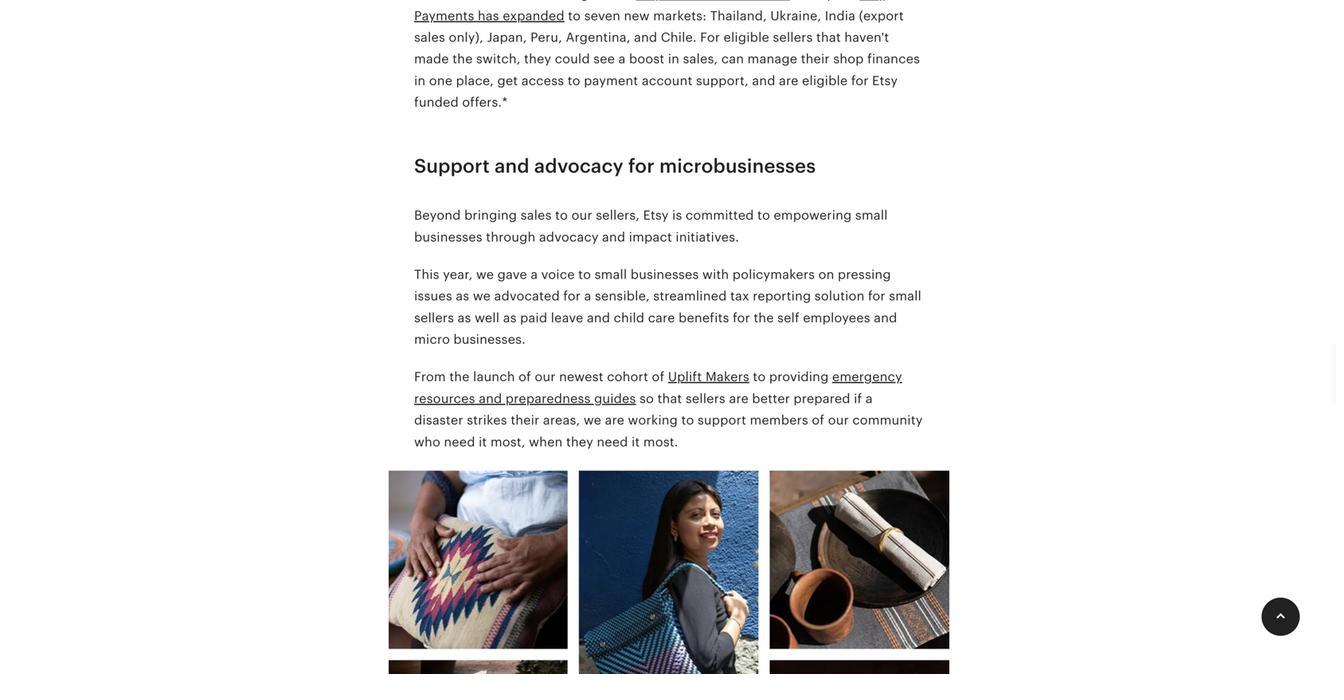 Task type: vqa. For each thing, say whether or not it's contained in the screenshot.
the top they
yes



Task type: describe. For each thing, give the bounding box(es) containing it.
through
[[486, 230, 536, 244]]

for up the leave
[[563, 289, 581, 304]]

1 horizontal spatial of
[[652, 370, 665, 385]]

switch,
[[476, 52, 521, 66]]

etsy inside beyond bringing sales to our sellers, etsy is committed to empowering small businesses through advocacy and impact initiatives.
[[643, 208, 669, 223]]

to right committed at the top
[[757, 208, 770, 223]]

newest
[[559, 370, 604, 385]]

boost
[[629, 52, 665, 66]]

emergency
[[832, 370, 902, 385]]

see
[[594, 52, 615, 66]]

to down could
[[568, 74, 580, 88]]

support
[[698, 413, 746, 428]]

peru,
[[531, 30, 562, 45]]

access
[[521, 74, 564, 88]]

for up sellers,
[[628, 155, 655, 177]]

working
[[628, 413, 678, 428]]

issues
[[414, 289, 452, 304]]

and inside emergency resources and preparedness guides
[[479, 392, 502, 406]]

and down the pressing
[[874, 311, 897, 325]]

for down the pressing
[[868, 289, 886, 304]]

(export
[[859, 9, 904, 23]]

leave
[[551, 311, 583, 325]]

advocacy inside beyond bringing sales to our sellers, etsy is committed to empowering small businesses through advocacy and impact initiatives.
[[539, 230, 599, 244]]

beyond
[[414, 208, 461, 223]]

uplift makers link
[[668, 370, 749, 385]]

our inside so that sellers are better prepared if a disaster strikes their areas, we are working to support members of our community who need it most, when they need it most.
[[828, 413, 849, 428]]

0 horizontal spatial of
[[519, 370, 531, 385]]

a colorful array of handwoven textiles and items made by artisans in oaxaca image
[[389, 461, 949, 675]]

one
[[429, 74, 453, 88]]

bringing
[[464, 208, 517, 223]]

chile.
[[661, 30, 697, 45]]

preparedness
[[506, 392, 591, 406]]

cohort
[[607, 370, 648, 385]]

payments
[[414, 9, 474, 23]]

well
[[475, 311, 500, 325]]

emergency resources and preparedness guides link
[[414, 370, 902, 406]]

policymakers
[[733, 268, 815, 282]]

could
[[555, 52, 590, 66]]

0 vertical spatial we
[[476, 268, 494, 282]]

seven
[[584, 9, 620, 23]]

and down manage
[[752, 74, 776, 88]]

disaster
[[414, 413, 463, 428]]

launch
[[473, 370, 515, 385]]

reporting
[[753, 289, 811, 304]]

with
[[702, 268, 729, 282]]

1 it from the left
[[479, 435, 487, 449]]

0 horizontal spatial in
[[414, 74, 426, 88]]

is
[[672, 208, 682, 223]]

businesses inside beyond bringing sales to our sellers, etsy is committed to empowering small businesses through advocacy and impact initiatives.
[[414, 230, 483, 244]]

makers
[[706, 370, 749, 385]]

benefits
[[679, 311, 729, 325]]

2 it from the left
[[632, 435, 640, 449]]

offers.*
[[462, 95, 508, 110]]

most,
[[491, 435, 525, 449]]

and up bringing
[[495, 155, 530, 177]]

their inside to seven new markets: thailand, ukraine, india (export sales only), japan, peru, argentina, and chile. for eligible sellers that haven't made the switch, they could see a boost in sales, can manage their shop finances in one place, get access to payment account support, and are eligible for etsy funded offers.*
[[801, 52, 830, 66]]

to seven new markets: thailand, ukraine, india (export sales only), japan, peru, argentina, and chile. for eligible sellers that haven't made the switch, they could see a boost in sales, can manage their shop finances in one place, get access to payment account support, and are eligible for etsy funded offers.*
[[414, 9, 920, 110]]

better
[[752, 392, 790, 406]]

this
[[414, 268, 439, 282]]

voice
[[541, 268, 575, 282]]

to inside so that sellers are better prepared if a disaster strikes their areas, we are working to support members of our community who need it most, when they need it most.
[[681, 413, 694, 428]]

and left child
[[587, 311, 610, 325]]

0 vertical spatial in
[[668, 52, 680, 66]]

sales inside beyond bringing sales to our sellers, etsy is committed to empowering small businesses through advocacy and impact initiatives.
[[521, 208, 552, 223]]

shop
[[833, 52, 864, 66]]

sellers inside so that sellers are better prepared if a disaster strikes their areas, we are working to support members of our community who need it most, when they need it most.
[[686, 392, 726, 406]]

etsy inside etsy payments has expanded
[[860, 0, 885, 1]]

has
[[478, 9, 499, 23]]

advocated
[[494, 289, 560, 304]]

initiatives.
[[676, 230, 739, 244]]

who
[[414, 435, 440, 449]]

members
[[750, 413, 808, 428]]

pressing
[[838, 268, 891, 282]]

1 horizontal spatial are
[[729, 392, 749, 406]]

if
[[854, 392, 862, 406]]

etsy inside to seven new markets: thailand, ukraine, india (export sales only), japan, peru, argentina, and chile. for eligible sellers that haven't made the switch, they could see a boost in sales, can manage their shop finances in one place, get access to payment account support, and are eligible for etsy funded offers.*
[[872, 74, 898, 88]]

empowering
[[774, 208, 852, 223]]

our for of
[[535, 370, 556, 385]]

0 vertical spatial eligible
[[724, 30, 769, 45]]

a left sensible,
[[584, 289, 591, 304]]

the inside to seven new markets: thailand, ukraine, india (export sales only), japan, peru, argentina, and chile. for eligible sellers that haven't made the switch, they could see a boost in sales, can manage their shop finances in one place, get access to payment account support, and are eligible for etsy funded offers.*
[[453, 52, 473, 66]]

that inside to seven new markets: thailand, ukraine, india (export sales only), japan, peru, argentina, and chile. for eligible sellers that haven't made the switch, they could see a boost in sales, can manage their shop finances in one place, get access to payment account support, and are eligible for etsy funded offers.*
[[816, 30, 841, 45]]

businesses inside this year, we gave a voice to small businesses with policymakers on pressing issues as we advocated for a sensible, streamlined tax reporting solution for small sellers as well as paid leave and child care benefits for the self employees and micro businesses.
[[631, 268, 699, 282]]

manage
[[748, 52, 797, 66]]

tax
[[730, 289, 749, 304]]

1 vertical spatial eligible
[[802, 74, 848, 88]]

new
[[624, 9, 650, 23]]

strikes
[[467, 413, 507, 428]]

etsy payments has expanded
[[414, 0, 885, 23]]

1 vertical spatial we
[[473, 289, 491, 304]]

prepared
[[794, 392, 850, 406]]

that inside so that sellers are better prepared if a disaster strikes their areas, we are working to support members of our community who need it most, when they need it most.
[[657, 392, 682, 406]]

account
[[642, 74, 693, 88]]

support and advocacy for microbusinesses
[[414, 155, 816, 177]]

the inside this year, we gave a voice to small businesses with policymakers on pressing issues as we advocated for a sensible, streamlined tax reporting solution for small sellers as well as paid leave and child care benefits for the self employees and micro businesses.
[[754, 311, 774, 325]]

to up "better"
[[753, 370, 766, 385]]

resources
[[414, 392, 475, 406]]

solution
[[815, 289, 865, 304]]

sales,
[[683, 52, 718, 66]]

paid
[[520, 311, 547, 325]]

made
[[414, 52, 449, 66]]



Task type: locate. For each thing, give the bounding box(es) containing it.
0 vertical spatial the
[[453, 52, 473, 66]]

1 horizontal spatial businesses
[[631, 268, 699, 282]]

it down the strikes
[[479, 435, 487, 449]]

expanded
[[503, 9, 565, 23]]

haven't
[[845, 30, 889, 45]]

as left well
[[458, 311, 471, 325]]

0 horizontal spatial need
[[444, 435, 475, 449]]

our inside beyond bringing sales to our sellers, etsy is committed to empowering small businesses through advocacy and impact initiatives.
[[571, 208, 592, 223]]

sellers
[[773, 30, 813, 45], [414, 311, 454, 325], [686, 392, 726, 406]]

the left self
[[754, 311, 774, 325]]

care
[[648, 311, 675, 325]]

0 horizontal spatial it
[[479, 435, 487, 449]]

eligible down shop at the right top of the page
[[802, 74, 848, 88]]

india
[[825, 9, 856, 23]]

streamlined
[[653, 289, 727, 304]]

sellers down uplift makers link
[[686, 392, 726, 406]]

year,
[[443, 268, 473, 282]]

and inside beyond bringing sales to our sellers, etsy is committed to empowering small businesses through advocacy and impact initiatives.
[[602, 230, 625, 244]]

etsy left is
[[643, 208, 669, 223]]

to inside this year, we gave a voice to small businesses with policymakers on pressing issues as we advocated for a sensible, streamlined tax reporting solution for small sellers as well as paid leave and child care benefits for the self employees and micro businesses.
[[578, 268, 591, 282]]

employees
[[803, 311, 870, 325]]

of down prepared
[[812, 413, 825, 428]]

and up the boost
[[634, 30, 657, 45]]

businesses up streamlined
[[631, 268, 699, 282]]

businesses down beyond
[[414, 230, 483, 244]]

uplift
[[668, 370, 702, 385]]

2 horizontal spatial of
[[812, 413, 825, 428]]

their
[[801, 52, 830, 66], [511, 413, 540, 428]]

so that sellers are better prepared if a disaster strikes their areas, we are working to support members of our community who need it most, when they need it most.
[[414, 392, 923, 449]]

they down areas,
[[566, 435, 593, 449]]

small
[[855, 208, 888, 223], [595, 268, 627, 282], [889, 289, 922, 304]]

etsy
[[860, 0, 885, 1], [872, 74, 898, 88], [643, 208, 669, 223]]

most.
[[643, 435, 678, 449]]

0 horizontal spatial their
[[511, 413, 540, 428]]

1 vertical spatial businesses
[[631, 268, 699, 282]]

1 horizontal spatial it
[[632, 435, 640, 449]]

a right see
[[618, 52, 626, 66]]

2 horizontal spatial sellers
[[773, 30, 813, 45]]

of
[[519, 370, 531, 385], [652, 370, 665, 385], [812, 413, 825, 428]]

in
[[668, 52, 680, 66], [414, 74, 426, 88]]

1 horizontal spatial our
[[571, 208, 592, 223]]

0 vertical spatial that
[[816, 30, 841, 45]]

they
[[524, 52, 551, 66], [566, 435, 593, 449]]

of right launch
[[519, 370, 531, 385]]

need down guides
[[597, 435, 628, 449]]

1 vertical spatial in
[[414, 74, 426, 88]]

a inside to seven new markets: thailand, ukraine, india (export sales only), japan, peru, argentina, and chile. for eligible sellers that haven't made the switch, they could see a boost in sales, can manage their shop finances in one place, get access to payment account support, and are eligible for etsy funded offers.*
[[618, 52, 626, 66]]

1 vertical spatial the
[[754, 311, 774, 325]]

emergency resources and preparedness guides
[[414, 370, 902, 406]]

2 horizontal spatial our
[[828, 413, 849, 428]]

0 horizontal spatial businesses
[[414, 230, 483, 244]]

2 vertical spatial etsy
[[643, 208, 669, 223]]

etsy up (export
[[860, 0, 885, 1]]

1 vertical spatial their
[[511, 413, 540, 428]]

1 vertical spatial advocacy
[[539, 230, 599, 244]]

as right well
[[503, 311, 517, 325]]

japan,
[[487, 30, 527, 45]]

2 vertical spatial we
[[584, 413, 601, 428]]

our down prepared
[[828, 413, 849, 428]]

from the launch of our newest cohort of uplift makers to providing
[[414, 370, 832, 385]]

for inside to seven new markets: thailand, ukraine, india (export sales only), japan, peru, argentina, and chile. for eligible sellers that haven't made the switch, they could see a boost in sales, can manage their shop finances in one place, get access to payment account support, and are eligible for etsy funded offers.*
[[851, 74, 869, 88]]

sales inside to seven new markets: thailand, ukraine, india (export sales only), japan, peru, argentina, and chile. for eligible sellers that haven't made the switch, they could see a boost in sales, can manage their shop finances in one place, get access to payment account support, and are eligible for etsy funded offers.*
[[414, 30, 445, 45]]

1 vertical spatial sellers
[[414, 311, 454, 325]]

beyond bringing sales to our sellers, etsy is committed to empowering small businesses through advocacy and impact initiatives.
[[414, 208, 888, 244]]

1 vertical spatial are
[[729, 392, 749, 406]]

on
[[818, 268, 834, 282]]

0 vertical spatial their
[[801, 52, 830, 66]]

and down sellers,
[[602, 230, 625, 244]]

1 horizontal spatial need
[[597, 435, 628, 449]]

our for to
[[571, 208, 592, 223]]

2 vertical spatial sellers
[[686, 392, 726, 406]]

markets:
[[653, 9, 707, 23]]

we up well
[[473, 289, 491, 304]]

it
[[479, 435, 487, 449], [632, 435, 640, 449]]

child
[[614, 311, 645, 325]]

ukraine,
[[770, 9, 821, 23]]

0 vertical spatial they
[[524, 52, 551, 66]]

gave
[[498, 268, 527, 282]]

sales up through
[[521, 208, 552, 223]]

0 vertical spatial etsy
[[860, 0, 885, 1]]

need
[[444, 435, 475, 449], [597, 435, 628, 449]]

for
[[700, 30, 720, 45]]

for down shop at the right top of the page
[[851, 74, 869, 88]]

their inside so that sellers are better prepared if a disaster strikes their areas, we are working to support members of our community who need it most, when they need it most.
[[511, 413, 540, 428]]

when
[[529, 435, 563, 449]]

need down disaster
[[444, 435, 475, 449]]

etsy down finances
[[872, 74, 898, 88]]

are down manage
[[779, 74, 799, 88]]

our
[[571, 208, 592, 223], [535, 370, 556, 385], [828, 413, 849, 428]]

0 vertical spatial businesses
[[414, 230, 483, 244]]

we inside so that sellers are better prepared if a disaster strikes their areas, we are working to support members of our community who need it most, when they need it most.
[[584, 413, 601, 428]]

businesses.
[[454, 333, 526, 347]]

sensible,
[[595, 289, 650, 304]]

this year, we gave a voice to small businesses with policymakers on pressing issues as we advocated for a sensible, streamlined tax reporting solution for small sellers as well as paid leave and child care benefits for the self employees and micro businesses.
[[414, 268, 922, 347]]

providing
[[769, 370, 829, 385]]

impact
[[629, 230, 672, 244]]

0 vertical spatial small
[[855, 208, 888, 223]]

that right so
[[657, 392, 682, 406]]

0 vertical spatial sales
[[414, 30, 445, 45]]

as down year,
[[456, 289, 469, 304]]

sellers,
[[596, 208, 640, 223]]

are
[[779, 74, 799, 88], [729, 392, 749, 406], [605, 413, 625, 428]]

1 horizontal spatial eligible
[[802, 74, 848, 88]]

to left sellers,
[[555, 208, 568, 223]]

eligible down thailand,
[[724, 30, 769, 45]]

0 horizontal spatial small
[[595, 268, 627, 282]]

2 need from the left
[[597, 435, 628, 449]]

in down chile.
[[668, 52, 680, 66]]

small up sensible,
[[595, 268, 627, 282]]

1 horizontal spatial their
[[801, 52, 830, 66]]

committed
[[686, 208, 754, 223]]

advocacy up voice
[[539, 230, 599, 244]]

sellers inside to seven new markets: thailand, ukraine, india (export sales only), japan, peru, argentina, and chile. for eligible sellers that haven't made the switch, they could see a boost in sales, can manage their shop finances in one place, get access to payment account support, and are eligible for etsy funded offers.*
[[773, 30, 813, 45]]

get
[[497, 74, 518, 88]]

micro
[[414, 333, 450, 347]]

the down 'only),'
[[453, 52, 473, 66]]

1 vertical spatial our
[[535, 370, 556, 385]]

0 horizontal spatial that
[[657, 392, 682, 406]]

the up resources
[[449, 370, 470, 385]]

their up most,
[[511, 413, 540, 428]]

they up access
[[524, 52, 551, 66]]

our up the preparedness
[[535, 370, 556, 385]]

0 vertical spatial are
[[779, 74, 799, 88]]

0 horizontal spatial are
[[605, 413, 625, 428]]

small inside beyond bringing sales to our sellers, etsy is committed to empowering small businesses through advocacy and impact initiatives.
[[855, 208, 888, 223]]

advocacy up sellers,
[[534, 155, 624, 177]]

0 vertical spatial our
[[571, 208, 592, 223]]

we right areas,
[[584, 413, 601, 428]]

place,
[[456, 74, 494, 88]]

areas,
[[543, 413, 580, 428]]

the
[[453, 52, 473, 66], [754, 311, 774, 325], [449, 370, 470, 385]]

0 horizontal spatial sales
[[414, 30, 445, 45]]

0 vertical spatial advocacy
[[534, 155, 624, 177]]

sellers down ukraine, at the top right
[[773, 30, 813, 45]]

thailand,
[[710, 9, 767, 23]]

etsy payments has expanded link
[[414, 0, 885, 23]]

2 vertical spatial are
[[605, 413, 625, 428]]

are inside to seven new markets: thailand, ukraine, india (export sales only), japan, peru, argentina, and chile. for eligible sellers that haven't made the switch, they could see a boost in sales, can manage their shop finances in one place, get access to payment account support, and are eligible for etsy funded offers.*
[[779, 74, 799, 88]]

so
[[640, 392, 654, 406]]

0 horizontal spatial our
[[535, 370, 556, 385]]

to left seven
[[568, 9, 581, 23]]

1 vertical spatial etsy
[[872, 74, 898, 88]]

eligible
[[724, 30, 769, 45], [802, 74, 848, 88]]

2 vertical spatial the
[[449, 370, 470, 385]]

to left support
[[681, 413, 694, 428]]

1 need from the left
[[444, 435, 475, 449]]

a right if at the bottom of the page
[[866, 392, 873, 406]]

their left shop at the right top of the page
[[801, 52, 830, 66]]

they inside so that sellers are better prepared if a disaster strikes their areas, we are working to support members of our community who need it most, when they need it most.
[[566, 435, 593, 449]]

2 horizontal spatial small
[[889, 289, 922, 304]]

small down the pressing
[[889, 289, 922, 304]]

sales up made
[[414, 30, 445, 45]]

sellers down the issues
[[414, 311, 454, 325]]

funded
[[414, 95, 459, 110]]

small right empowering
[[855, 208, 888, 223]]

as
[[456, 289, 469, 304], [458, 311, 471, 325], [503, 311, 517, 325]]

that
[[816, 30, 841, 45], [657, 392, 682, 406]]

finances
[[867, 52, 920, 66]]

support,
[[696, 74, 749, 88]]

self
[[777, 311, 800, 325]]

0 vertical spatial sellers
[[773, 30, 813, 45]]

1 horizontal spatial in
[[668, 52, 680, 66]]

a inside so that sellers are better prepared if a disaster strikes their areas, we are working to support members of our community who need it most, when they need it most.
[[866, 392, 873, 406]]

0 horizontal spatial eligible
[[724, 30, 769, 45]]

2 horizontal spatial are
[[779, 74, 799, 88]]

1 horizontal spatial small
[[855, 208, 888, 223]]

are down makers
[[729, 392, 749, 406]]

0 horizontal spatial they
[[524, 52, 551, 66]]

sales
[[414, 30, 445, 45], [521, 208, 552, 223]]

microbusinesses
[[659, 155, 816, 177]]

0 horizontal spatial sellers
[[414, 311, 454, 325]]

we left gave
[[476, 268, 494, 282]]

1 vertical spatial sales
[[521, 208, 552, 223]]

for down tax
[[733, 311, 750, 325]]

2 vertical spatial our
[[828, 413, 849, 428]]

our left sellers,
[[571, 208, 592, 223]]

it left most.
[[632, 435, 640, 449]]

and up the strikes
[[479, 392, 502, 406]]

we
[[476, 268, 494, 282], [473, 289, 491, 304], [584, 413, 601, 428]]

payment
[[584, 74, 638, 88]]

only),
[[449, 30, 483, 45]]

of inside so that sellers are better prepared if a disaster strikes their areas, we are working to support members of our community who need it most, when they need it most.
[[812, 413, 825, 428]]

from
[[414, 370, 446, 385]]

support
[[414, 155, 490, 177]]

are down guides
[[605, 413, 625, 428]]

a right gave
[[531, 268, 538, 282]]

1 horizontal spatial that
[[816, 30, 841, 45]]

that down the "india"
[[816, 30, 841, 45]]

of up so
[[652, 370, 665, 385]]

they inside to seven new markets: thailand, ukraine, india (export sales only), japan, peru, argentina, and chile. for eligible sellers that haven't made the switch, they could see a boost in sales, can manage their shop finances in one place, get access to payment account support, and are eligible for etsy funded offers.*
[[524, 52, 551, 66]]

2 vertical spatial small
[[889, 289, 922, 304]]

in left one
[[414, 74, 426, 88]]

1 vertical spatial that
[[657, 392, 682, 406]]

advocacy
[[534, 155, 624, 177], [539, 230, 599, 244]]

to right voice
[[578, 268, 591, 282]]

sellers inside this year, we gave a voice to small businesses with policymakers on pressing issues as we advocated for a sensible, streamlined tax reporting solution for small sellers as well as paid leave and child care benefits for the self employees and micro businesses.
[[414, 311, 454, 325]]

1 horizontal spatial they
[[566, 435, 593, 449]]

1 horizontal spatial sellers
[[686, 392, 726, 406]]

1 horizontal spatial sales
[[521, 208, 552, 223]]

and
[[634, 30, 657, 45], [752, 74, 776, 88], [495, 155, 530, 177], [602, 230, 625, 244], [587, 311, 610, 325], [874, 311, 897, 325], [479, 392, 502, 406]]

1 vertical spatial they
[[566, 435, 593, 449]]

can
[[721, 52, 744, 66]]

1 vertical spatial small
[[595, 268, 627, 282]]



